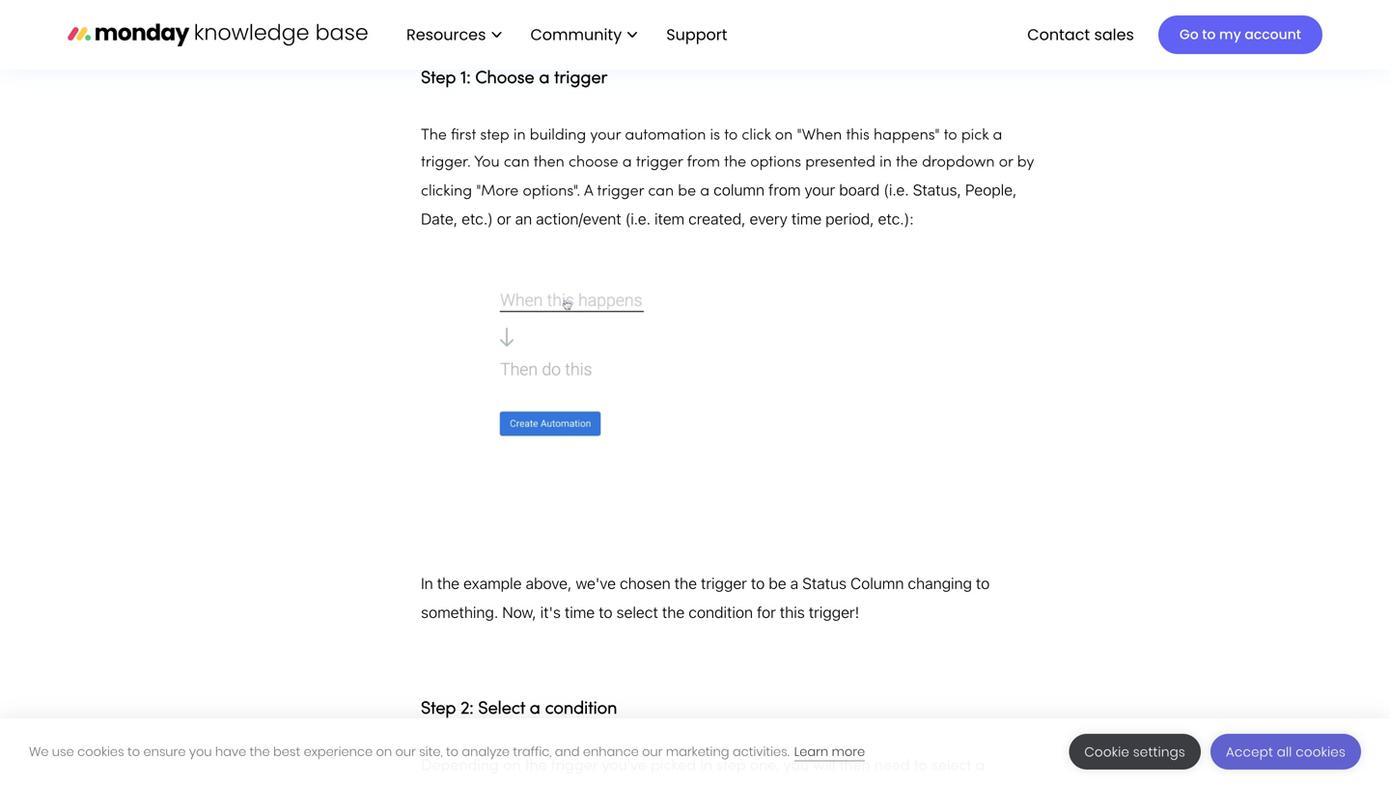 Task type: locate. For each thing, give the bounding box(es) containing it.
this right "for"
[[780, 603, 805, 622]]

2 vertical spatial in
[[700, 759, 713, 774]]

in inside the depending on the trigger you've picked in step one, you will then need to select a
[[700, 759, 713, 774]]

0 horizontal spatial condition
[[545, 701, 618, 718]]

and
[[555, 743, 580, 761]]

1 horizontal spatial select
[[932, 759, 972, 774]]

a left status
[[791, 574, 799, 593]]

cookies right use
[[77, 743, 124, 761]]

0 horizontal spatial step
[[480, 128, 510, 143]]

step 2: select a condition
[[421, 701, 618, 718]]

learn
[[795, 743, 829, 761]]

then down building
[[534, 155, 565, 170]]

on
[[775, 128, 793, 143], [376, 743, 392, 761], [503, 759, 521, 774]]

1 vertical spatial this
[[780, 603, 805, 622]]

0 horizontal spatial you
[[189, 743, 212, 761]]

from down options
[[769, 180, 801, 199]]

0 horizontal spatial select
[[617, 603, 659, 622]]

the down chosen
[[662, 603, 685, 622]]

our left site,
[[395, 743, 416, 761]]

0 vertical spatial then
[[534, 155, 565, 170]]

to right "need"
[[914, 759, 928, 774]]

condition left "for"
[[689, 603, 753, 622]]

1 vertical spatial then
[[840, 759, 871, 774]]

marketing
[[666, 743, 730, 761]]

support link
[[657, 18, 743, 51], [667, 23, 734, 45]]

be
[[678, 184, 696, 199], [769, 574, 787, 593]]

to right "go"
[[1203, 25, 1216, 44]]

cookies inside 'button'
[[1296, 743, 1346, 761]]

1 our from the left
[[395, 743, 416, 761]]

it's
[[541, 603, 561, 622]]

0 vertical spatial or
[[999, 155, 1014, 170]]

the down happens"
[[896, 155, 918, 170]]

1 vertical spatial time
[[565, 603, 595, 622]]

step inside the depending on the trigger you've picked in step one, you will then need to select a
[[717, 759, 746, 774]]

1 horizontal spatial time
[[792, 209, 822, 228]]

this inside the first step in building your automation is to click on "when this happens" to pick a trigger. you can then choose a trigger from the options presented in the dropdown or by clicking "more options". a trigger can be a
[[846, 128, 870, 143]]

cpt2112011616 1017x432.gif image
[[421, 249, 1039, 512]]

you inside the depending on the trigger you've picked in step one, you will then need to select a
[[784, 759, 809, 774]]

or
[[999, 155, 1014, 170], [497, 209, 511, 228]]

the
[[724, 155, 747, 170], [896, 155, 918, 170], [437, 574, 460, 593], [675, 574, 697, 593], [662, 603, 685, 622], [250, 743, 270, 761], [525, 759, 547, 774]]

ensure
[[143, 743, 186, 761]]

time right it's
[[565, 603, 595, 622]]

0 vertical spatial step
[[421, 70, 456, 87]]

0 horizontal spatial (i.e.
[[625, 209, 651, 228]]

1 vertical spatial step
[[421, 701, 456, 718]]

1 vertical spatial or
[[497, 209, 511, 228]]

in left building
[[514, 128, 526, 143]]

a right select
[[530, 701, 541, 718]]

2:
[[461, 701, 474, 718]]

to down we've
[[599, 603, 613, 622]]

to right is
[[724, 128, 738, 143]]

column
[[851, 574, 904, 593]]

step up you on the left top
[[480, 128, 510, 143]]

select
[[617, 603, 659, 622], [932, 759, 972, 774]]

step for step 1: choose a trigger
[[421, 70, 456, 87]]

1 vertical spatial your
[[805, 180, 836, 199]]

the first step in building your automation is to click on "when this happens" to pick a trigger. you can then choose a trigger from the options presented in the dropdown or by clicking "more options". a trigger can be a
[[421, 128, 1035, 199]]

from down is
[[687, 155, 720, 170]]

to left pick
[[944, 128, 958, 143]]

1 horizontal spatial can
[[648, 184, 674, 199]]

your down presented
[[805, 180, 836, 199]]

or left the by on the top right
[[999, 155, 1014, 170]]

be up item
[[678, 184, 696, 199]]

step
[[480, 128, 510, 143], [717, 759, 746, 774]]

analyze
[[462, 743, 510, 761]]

1 vertical spatial be
[[769, 574, 787, 593]]

the left best
[[250, 743, 270, 761]]

dialog
[[0, 719, 1391, 785]]

this up presented
[[846, 128, 870, 143]]

trigger down automation
[[636, 155, 683, 170]]

"more
[[476, 184, 519, 199]]

a right "need"
[[976, 759, 985, 774]]

0 vertical spatial from
[[687, 155, 720, 170]]

item
[[655, 209, 685, 228]]

from
[[687, 155, 720, 170], [769, 180, 801, 199]]

this
[[846, 128, 870, 143], [780, 603, 805, 622]]

people,
[[966, 180, 1017, 199]]

1 vertical spatial in
[[880, 155, 892, 170]]

0 vertical spatial condition
[[689, 603, 753, 622]]

then right will
[[840, 759, 871, 774]]

1 vertical spatial step
[[717, 759, 746, 774]]

status
[[803, 574, 847, 593]]

0 horizontal spatial be
[[678, 184, 696, 199]]

community
[[531, 23, 622, 45]]

to inside the depending on the trigger you've picked in step one, you will then need to select a
[[914, 759, 928, 774]]

select right "need"
[[932, 759, 972, 774]]

your
[[590, 128, 621, 143], [805, 180, 836, 199]]

can up item
[[648, 184, 674, 199]]

1 horizontal spatial (i.e.
[[884, 180, 909, 199]]

can
[[504, 155, 530, 170], [648, 184, 674, 199]]

1 horizontal spatial you
[[784, 759, 809, 774]]

a
[[539, 70, 550, 87], [993, 128, 1003, 143], [623, 155, 632, 170], [700, 184, 710, 199], [791, 574, 799, 593], [530, 701, 541, 718], [976, 759, 985, 774]]

0 horizontal spatial cookies
[[77, 743, 124, 761]]

2 cookies from the left
[[1296, 743, 1346, 761]]

or inside column from your board (i.e. status, people, date, etc.) or an action/event (i.e. item created, every time period, etc.):
[[497, 209, 511, 228]]

resources
[[407, 23, 486, 45]]

condition up and
[[545, 701, 618, 718]]

is
[[710, 128, 720, 143]]

2 our from the left
[[642, 743, 663, 761]]

2 horizontal spatial in
[[880, 155, 892, 170]]

select down chosen
[[617, 603, 659, 622]]

a up the created,
[[700, 184, 710, 199]]

time right every
[[792, 209, 822, 228]]

0 vertical spatial in
[[514, 128, 526, 143]]

0 vertical spatial select
[[617, 603, 659, 622]]

(i.e. left item
[[625, 209, 651, 228]]

1 horizontal spatial our
[[642, 743, 663, 761]]

0 horizontal spatial time
[[565, 603, 595, 622]]

2 step from the top
[[421, 701, 456, 718]]

be inside the first step in building your automation is to click on "when this happens" to pick a trigger. you can then choose a trigger from the options presented in the dropdown or by clicking "more options". a trigger can be a
[[678, 184, 696, 199]]

your inside column from your board (i.e. status, people, date, etc.) or an action/event (i.e. item created, every time period, etc.):
[[805, 180, 836, 199]]

date,
[[421, 209, 458, 228]]

0 vertical spatial step
[[480, 128, 510, 143]]

0 horizontal spatial this
[[780, 603, 805, 622]]

you left "have"
[[189, 743, 212, 761]]

can right you on the left top
[[504, 155, 530, 170]]

or left an
[[497, 209, 511, 228]]

1 horizontal spatial or
[[999, 155, 1014, 170]]

step for step 2: select a condition
[[421, 701, 456, 718]]

on right experience
[[376, 743, 392, 761]]

the right in at the bottom
[[437, 574, 460, 593]]

a inside in the example above, we've chosen the trigger to be a status column changing to something. now, it's time to select the condition for this trigger!
[[791, 574, 799, 593]]

go to my account link
[[1159, 15, 1323, 54]]

0 vertical spatial be
[[678, 184, 696, 199]]

picked
[[651, 759, 696, 774]]

1 horizontal spatial from
[[769, 180, 801, 199]]

from inside column from your board (i.e. status, people, date, etc.) or an action/event (i.e. item created, every time period, etc.):
[[769, 180, 801, 199]]

to right the changing
[[976, 574, 990, 593]]

trigger right chosen
[[701, 574, 747, 593]]

0 vertical spatial time
[[792, 209, 822, 228]]

step left one,
[[717, 759, 746, 774]]

(i.e.
[[884, 180, 909, 199], [625, 209, 651, 228]]

1 step from the top
[[421, 70, 456, 87]]

1 horizontal spatial on
[[503, 759, 521, 774]]

1 horizontal spatial condition
[[689, 603, 753, 622]]

on right depending
[[503, 759, 521, 774]]

0 horizontal spatial or
[[497, 209, 511, 228]]

0 horizontal spatial our
[[395, 743, 416, 761]]

1 vertical spatial from
[[769, 180, 801, 199]]

0 horizontal spatial in
[[514, 128, 526, 143]]

0 horizontal spatial on
[[376, 743, 392, 761]]

on right click
[[775, 128, 793, 143]]

on inside dialog
[[376, 743, 392, 761]]

trigger
[[554, 70, 608, 87], [636, 155, 683, 170], [597, 184, 644, 199], [701, 574, 747, 593], [551, 759, 598, 774]]

for
[[757, 603, 776, 622]]

from inside the first step in building your automation is to click on "when this happens" to pick a trigger. you can then choose a trigger from the options presented in the dropdown or by clicking "more options". a trigger can be a
[[687, 155, 720, 170]]

every
[[750, 209, 788, 228]]

1 cookies from the left
[[77, 743, 124, 761]]

you left will
[[784, 759, 809, 774]]

in down happens"
[[880, 155, 892, 170]]

dialog containing cookie settings
[[0, 719, 1391, 785]]

1 horizontal spatial your
[[805, 180, 836, 199]]

0 horizontal spatial your
[[590, 128, 621, 143]]

0 vertical spatial your
[[590, 128, 621, 143]]

one,
[[750, 759, 780, 774]]

1 horizontal spatial cookies
[[1296, 743, 1346, 761]]

now,
[[502, 603, 537, 622]]

more
[[832, 743, 865, 761]]

example
[[464, 574, 522, 593]]

1 vertical spatial select
[[932, 759, 972, 774]]

0 vertical spatial can
[[504, 155, 530, 170]]

in right picked
[[700, 759, 713, 774]]

1 horizontal spatial this
[[846, 128, 870, 143]]

our right enhance
[[642, 743, 663, 761]]

support
[[667, 23, 728, 45]]

your inside the first step in building your automation is to click on "when this happens" to pick a trigger. you can then choose a trigger from the options presented in the dropdown or by clicking "more options". a trigger can be a
[[590, 128, 621, 143]]

(i.e. up etc.):
[[884, 180, 909, 199]]

use
[[52, 743, 74, 761]]

time
[[792, 209, 822, 228], [565, 603, 595, 622]]

action/event
[[536, 209, 622, 228]]

0 vertical spatial this
[[846, 128, 870, 143]]

you
[[189, 743, 212, 761], [784, 759, 809, 774]]

1 horizontal spatial in
[[700, 759, 713, 774]]

on inside the first step in building your automation is to click on "when this happens" to pick a trigger. you can then choose a trigger from the options presented in the dropdown or by clicking "more options". a trigger can be a
[[775, 128, 793, 143]]

1 horizontal spatial step
[[717, 759, 746, 774]]

1 horizontal spatial then
[[840, 759, 871, 774]]

step left 1:
[[421, 70, 456, 87]]

be up "for"
[[769, 574, 787, 593]]

depending
[[421, 759, 499, 774]]

step
[[421, 70, 456, 87], [421, 701, 456, 718]]

monday.com logo image
[[68, 14, 368, 55]]

to left ensure
[[127, 743, 140, 761]]

1 horizontal spatial be
[[769, 574, 787, 593]]

step left 2:
[[421, 701, 456, 718]]

0 horizontal spatial then
[[534, 155, 565, 170]]

the
[[421, 128, 447, 143]]

will
[[813, 759, 836, 774]]

the up column
[[724, 155, 747, 170]]

your up choose
[[590, 128, 621, 143]]

cookies right 'all'
[[1296, 743, 1346, 761]]

the inside the depending on the trigger you've picked in step one, you will then need to select a
[[525, 759, 547, 774]]

trigger!
[[809, 603, 860, 622]]

site,
[[419, 743, 443, 761]]

my
[[1220, 25, 1242, 44]]

you inside dialog
[[189, 743, 212, 761]]

2 horizontal spatial on
[[775, 128, 793, 143]]

something.
[[421, 603, 498, 622]]

learn more link
[[795, 743, 865, 761]]

1:
[[461, 70, 471, 87]]

step inside the first step in building your automation is to click on "when this happens" to pick a trigger. you can then choose a trigger from the options presented in the dropdown or by clicking "more options". a trigger can be a
[[480, 128, 510, 143]]

our
[[395, 743, 416, 761], [642, 743, 663, 761]]

resources link
[[397, 18, 511, 51]]

trigger left you've
[[551, 759, 598, 774]]

column from your board (i.e. status, people, date, etc.) or an action/event (i.e. item created, every time period, etc.):
[[421, 180, 1017, 228]]

the left and
[[525, 759, 547, 774]]

dropdown
[[922, 155, 995, 170]]

chosen
[[620, 574, 671, 593]]

trigger inside in the example above, we've chosen the trigger to be a status column changing to something. now, it's time to select the condition for this trigger!
[[701, 574, 747, 593]]

on for our
[[376, 743, 392, 761]]

cookies for use
[[77, 743, 124, 761]]

then
[[534, 155, 565, 170], [840, 759, 871, 774]]

automation
[[625, 128, 706, 143]]

contact sales link
[[1018, 18, 1144, 51]]

list
[[387, 0, 743, 70]]

in
[[421, 574, 433, 593]]

0 horizontal spatial from
[[687, 155, 720, 170]]



Task type: vqa. For each thing, say whether or not it's contained in the screenshot.
Community LINK
yes



Task type: describe. For each thing, give the bounding box(es) containing it.
then inside the depending on the trigger you've picked in step one, you will then need to select a
[[840, 759, 871, 774]]

depending on the trigger you've picked in step one, you will then need to select a
[[421, 759, 1015, 785]]

settings
[[1134, 743, 1186, 761]]

accept all cookies
[[1226, 743, 1346, 761]]

choose
[[475, 70, 535, 87]]

sales
[[1095, 23, 1135, 45]]

cookies for all
[[1296, 743, 1346, 761]]

we use cookies to ensure you have the best experience on our site, to analyze traffic, and enhance our marketing activities. learn more
[[29, 743, 865, 761]]

created,
[[689, 209, 746, 228]]

building
[[530, 128, 586, 143]]

the right chosen
[[675, 574, 697, 593]]

choose
[[569, 155, 619, 170]]

or inside the first step in building your automation is to click on "when this happens" to pick a trigger. you can then choose a trigger from the options presented in the dropdown or by clicking "more options". a trigger can be a
[[999, 155, 1014, 170]]

first
[[451, 128, 476, 143]]

you've
[[602, 759, 647, 774]]

above,
[[526, 574, 572, 593]]

clicking
[[421, 184, 472, 199]]

cookie settings button
[[1069, 734, 1201, 770]]

select
[[478, 701, 525, 718]]

a right pick
[[993, 128, 1003, 143]]

this inside in the example above, we've chosen the trigger to be a status column changing to something. now, it's time to select the condition for this trigger!
[[780, 603, 805, 622]]

activities.
[[733, 743, 790, 761]]

trigger.
[[421, 155, 471, 170]]

"when
[[797, 128, 842, 143]]

all
[[1277, 743, 1293, 761]]

period,
[[826, 209, 875, 228]]

time inside in the example above, we've chosen the trigger to be a status column changing to something. now, it's time to select the condition for this trigger!
[[565, 603, 595, 622]]

select inside the depending on the trigger you've picked in step one, you will then need to select a
[[932, 759, 972, 774]]

we've
[[576, 574, 616, 593]]

on inside the depending on the trigger you've picked in step one, you will then need to select a
[[503, 759, 521, 774]]

presented
[[806, 155, 876, 170]]

account
[[1245, 25, 1302, 44]]

in the example above, we've chosen the trigger to be a status column changing to something. now, it's time to select the condition for this trigger!
[[421, 574, 990, 622]]

1 vertical spatial condition
[[545, 701, 618, 718]]

traffic,
[[513, 743, 552, 761]]

list containing resources
[[387, 0, 743, 70]]

be inside in the example above, we've chosen the trigger to be a status column changing to something. now, it's time to select the condition for this trigger!
[[769, 574, 787, 593]]

an
[[515, 209, 532, 228]]

the inside dialog
[[250, 743, 270, 761]]

you
[[474, 155, 500, 170]]

a
[[584, 184, 593, 199]]

to inside main element
[[1203, 25, 1216, 44]]

options
[[751, 155, 802, 170]]

happens"
[[874, 128, 940, 143]]

1 vertical spatial (i.e.
[[625, 209, 651, 228]]

go to my account
[[1180, 25, 1302, 44]]

a right choose at the left top
[[539, 70, 550, 87]]

options".
[[523, 184, 581, 199]]

cookie
[[1085, 743, 1130, 761]]

community link
[[521, 18, 647, 51]]

enhance
[[583, 743, 639, 761]]

need
[[875, 759, 910, 774]]

by
[[1018, 155, 1035, 170]]

contact sales
[[1028, 23, 1135, 45]]

to up "for"
[[751, 574, 765, 593]]

0 horizontal spatial can
[[504, 155, 530, 170]]

accept all cookies button
[[1211, 734, 1362, 770]]

on for "when
[[775, 128, 793, 143]]

trigger right a
[[597, 184, 644, 199]]

a right choose
[[623, 155, 632, 170]]

we
[[29, 743, 49, 761]]

changing
[[908, 574, 972, 593]]

etc.)
[[462, 209, 493, 228]]

status,
[[913, 180, 962, 199]]

click
[[742, 128, 771, 143]]

go
[[1180, 25, 1199, 44]]

pick
[[962, 128, 989, 143]]

accept
[[1226, 743, 1274, 761]]

a inside the depending on the trigger you've picked in step one, you will then need to select a
[[976, 759, 985, 774]]

etc.):
[[878, 209, 914, 228]]

trigger down community link
[[554, 70, 608, 87]]

time inside column from your board (i.e. status, people, date, etc.) or an action/event (i.e. item created, every time period, etc.):
[[792, 209, 822, 228]]

to right site,
[[446, 743, 459, 761]]

then inside the first step in building your automation is to click on "when this happens" to pick a trigger. you can then choose a trigger from the options presented in the dropdown or by clicking "more options". a trigger can be a
[[534, 155, 565, 170]]

board
[[839, 180, 880, 199]]

0 vertical spatial (i.e.
[[884, 180, 909, 199]]

main element
[[387, 0, 1323, 70]]

select inside in the example above, we've chosen the trigger to be a status column changing to something. now, it's time to select the condition for this trigger!
[[617, 603, 659, 622]]

best
[[273, 743, 301, 761]]

column
[[714, 180, 765, 199]]

1 vertical spatial can
[[648, 184, 674, 199]]

have
[[215, 743, 246, 761]]

trigger inside the depending on the trigger you've picked in step one, you will then need to select a
[[551, 759, 598, 774]]

condition inside in the example above, we've chosen the trigger to be a status column changing to something. now, it's time to select the condition for this trigger!
[[689, 603, 753, 622]]

cookie settings
[[1085, 743, 1186, 761]]

step 1: choose a trigger
[[421, 70, 608, 87]]

experience
[[304, 743, 373, 761]]

contact
[[1028, 23, 1091, 45]]



